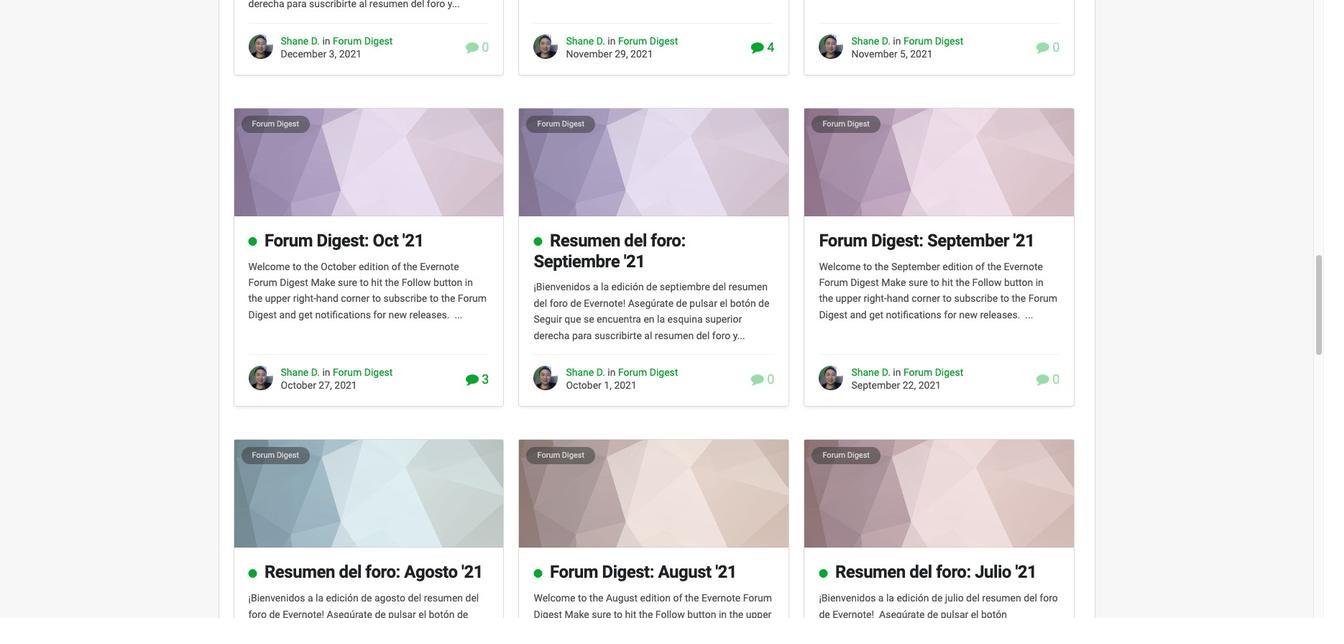 Task type: locate. For each thing, give the bounding box(es) containing it.
0 vertical spatial botón
[[730, 298, 756, 309]]

sure for forum digest: august '21
[[592, 609, 611, 618]]

follow inside welcome to the september edition of the evernote forum digest      make sure to hit the follow button in the upper right-hand corner to subscribe to the forum digest and get notifications for new releases.       ...
[[972, 277, 1002, 288]]

corner down forum digest: september '21 link
[[912, 293, 940, 304]]

forum inside shane d. in forum digest november 5, 2021
[[904, 35, 933, 46]]

corner
[[341, 293, 370, 304], [912, 293, 940, 304]]

digest: up welcome to the september edition of the evernote forum digest      make sure to hit the follow button in the upper right-hand corner to subscribe to the forum digest and get notifications for new releases.       ...
[[871, 231, 923, 251]]

evernote!
[[584, 298, 626, 309], [283, 609, 324, 618], [833, 609, 874, 618]]

1 horizontal spatial a
[[593, 281, 599, 293]]

shane d. in forum digest october 27, 2021
[[281, 367, 393, 391]]

botón for resumen del foro: agosto '21
[[429, 609, 455, 618]]

shane for shane d. in forum digest september 22, 2021
[[851, 367, 879, 378]]

digest: for september
[[871, 231, 923, 251]]

of
[[392, 261, 401, 272], [976, 261, 985, 272], [673, 593, 682, 604]]

0 horizontal spatial upper
[[265, 293, 291, 304]]

1 horizontal spatial botón
[[730, 298, 756, 309]]

pulsar up esquina
[[690, 298, 717, 309]]

1 horizontal spatial new
[[959, 309, 978, 321]]

0 horizontal spatial for
[[373, 309, 386, 321]]

edición for julio
[[897, 593, 929, 604]]

foro: inside the resumen del foro: septiembre '21
[[651, 231, 686, 251]]

1 vertical spatial august
[[606, 593, 638, 604]]

hit down forum digest: september '21 link
[[942, 277, 953, 288]]

evernote! inside '¡bienvenidos a la edición de septiembre del resumen del foro de evernote!      asegúrate de pulsar el botón de seguir que se encuentra en la esquina superior derecha para suscribirte al resumen del foro y...'
[[584, 298, 626, 309]]

0 horizontal spatial a
[[308, 593, 313, 604]]

0 horizontal spatial october
[[281, 380, 316, 391]]

1 horizontal spatial shane d. image
[[534, 366, 558, 390]]

button inside welcome to the september edition of the evernote forum digest      make sure to hit the follow button in the upper right-hand corner to subscribe to the forum digest and get notifications for new releases.       ...
[[1004, 277, 1033, 288]]

in inside the shane d. in forum digest september 22, 2021
[[893, 367, 901, 378]]

october inside shane d. in forum digest october 1, 2021
[[566, 380, 602, 391]]

el up "superior"
[[720, 298, 728, 309]]

botón inside '¡bienvenidos a la edición de septiembre del resumen del foro de evernote!      asegúrate de pulsar el botón de seguir que se encuentra en la esquina superior derecha para suscribirte al resumen del foro y...'
[[730, 298, 756, 309]]

resumen del foro: julio '21 link
[[835, 562, 1037, 583]]

2 right- from the left
[[864, 293, 887, 304]]

for
[[373, 309, 386, 321], [944, 309, 957, 321]]

in inside welcome to the september edition of the evernote forum digest      make sure to hit the follow button in the upper right-hand corner to subscribe to the forum digest and get notifications for new releases.       ...
[[1036, 277, 1044, 288]]

resumen for resumen del foro: julio '21
[[982, 593, 1021, 604]]

resumen up "superior"
[[729, 281, 768, 293]]

0 horizontal spatial edition
[[359, 261, 389, 272]]

botón up "superior"
[[730, 298, 756, 309]]

2021 right 29,
[[631, 48, 653, 59]]

edition down oct
[[359, 261, 389, 272]]

november left 29,
[[566, 48, 612, 59]]

make
[[311, 277, 335, 288], [882, 277, 906, 288], [565, 609, 589, 618]]

edición down resumen del foro: julio '21
[[897, 593, 929, 604]]

edition inside welcome to the august edition of the evernote forum digest   make sure to hit the follow button in the uppe
[[640, 593, 671, 604]]

1 horizontal spatial november
[[851, 48, 898, 59]]

pulsar down julio
[[941, 609, 969, 618]]

1 hand from the left
[[316, 293, 338, 304]]

shane d. image left december at the left
[[248, 34, 273, 59]]

1 horizontal spatial comment image
[[751, 373, 764, 386]]

comment image for shane d. in forum digest november 5, 2021
[[1037, 41, 1049, 54]]

forum inside shane d. in forum digest november 29, 2021
[[618, 35, 647, 46]]

to
[[293, 261, 302, 272], [863, 261, 872, 272], [360, 277, 369, 288], [931, 277, 939, 288], [372, 293, 381, 304], [430, 293, 439, 304], [943, 293, 952, 304], [1000, 293, 1009, 304], [578, 593, 587, 604], [614, 609, 623, 618]]

evernote for forum digest: august '21
[[702, 593, 741, 604]]

agosto
[[404, 562, 458, 583]]

para
[[572, 330, 592, 341]]

resumen del foro: septiembre '21
[[534, 231, 686, 272]]

digest
[[364, 35, 393, 46], [650, 35, 678, 46], [935, 35, 964, 46], [277, 119, 299, 129], [562, 119, 584, 129], [847, 119, 870, 129], [280, 277, 308, 288], [851, 277, 879, 288], [248, 309, 277, 321], [819, 309, 848, 321], [364, 367, 393, 378], [650, 367, 678, 378], [935, 367, 964, 378], [277, 451, 299, 460], [562, 451, 584, 460], [847, 451, 870, 460], [534, 609, 562, 618]]

welcome inside welcome to the august edition of the evernote forum digest   make sure to hit the follow button in the uppe
[[534, 593, 575, 604]]

get inside welcome to the september edition of the evernote forum digest      make sure to hit the follow button in the upper right-hand corner to subscribe to the forum digest and get notifications for new releases.       ...
[[869, 309, 884, 321]]

2021 right 3,
[[339, 48, 362, 59]]

upper inside welcome to the october edition of the evernote forum digest      make sure to hit the follow button in the upper right-hand corner to subscribe to the forum digest and get notifications for new releases.       ...
[[265, 293, 291, 304]]

digest inside the shane d. in forum digest october 27, 2021
[[364, 367, 393, 378]]

1 for from the left
[[373, 309, 386, 321]]

2 horizontal spatial sure
[[909, 277, 928, 288]]

button
[[1004, 277, 1033, 288], [687, 609, 716, 618]]

0 horizontal spatial resumen
[[265, 562, 335, 583]]

pulsar down agosto
[[388, 609, 416, 618]]

the
[[304, 261, 318, 272], [403, 261, 418, 272], [875, 261, 889, 272], [987, 261, 1002, 272], [956, 277, 970, 288], [248, 293, 263, 304], [441, 293, 455, 304], [819, 293, 833, 304], [1012, 293, 1026, 304], [589, 593, 604, 604], [685, 593, 699, 604], [639, 609, 653, 618], [729, 609, 744, 618]]

september up welcome to the september edition of the evernote forum digest      make sure to hit the follow button in the upper right-hand corner to subscribe to the forum digest and get notifications for new releases.       ...
[[927, 231, 1009, 251]]

the follow button
[[385, 277, 463, 288]]

2 subscribe from the left
[[954, 293, 998, 304]]

shane inside the shane d. in forum digest october 27, 2021
[[281, 367, 309, 378]]

a inside ¡bienvenidos a la edición de agosto del resumen del foro de evernote!   asegúrate de pulsar el botón d
[[308, 593, 313, 604]]

1 horizontal spatial follow
[[972, 277, 1002, 288]]

y...
[[733, 330, 745, 341]]

digest:
[[317, 231, 369, 251], [871, 231, 923, 251], [602, 562, 654, 583]]

0 horizontal spatial august
[[606, 593, 638, 604]]

asegúrate for agosto
[[327, 609, 372, 618]]

0 horizontal spatial botón
[[429, 609, 455, 618]]

forum inside welcome to the august edition of the evernote forum digest   make sure to hit the follow button in the uppe
[[743, 593, 772, 604]]

1 horizontal spatial digest:
[[602, 562, 654, 583]]

0 horizontal spatial subscribe
[[384, 293, 427, 304]]

la for resumen del foro: agosto '21
[[316, 593, 324, 604]]

hand down 'forum digest: oct '21' link
[[316, 293, 338, 304]]

0 horizontal spatial notifications
[[315, 309, 371, 321]]

shane d. link for shane d. in forum digest october 1, 2021
[[566, 367, 605, 378]]

get
[[299, 309, 313, 321], [869, 309, 884, 321]]

d. inside shane d. in forum digest november 5, 2021
[[882, 35, 891, 46]]

get up the shane d. in forum digest october 27, 2021
[[299, 309, 313, 321]]

shane d. image for october 1, 2021
[[534, 366, 558, 390]]

'21 inside the resumen del foro: septiembre '21
[[624, 251, 645, 272]]

el inside ¡bienvenidos a la edición de julio del resumen del foro de evernote!       asegúrate de pulsar el botó
[[971, 609, 979, 618]]

subscribe
[[384, 293, 427, 304], [954, 293, 998, 304]]

1 horizontal spatial right-
[[864, 293, 887, 304]]

a down septiembre
[[593, 281, 599, 293]]

shane inside shane d. in forum digest october 1, 2021
[[566, 367, 594, 378]]

evernote for forum digest: oct '21
[[420, 261, 459, 272]]

resumen for resumen del foro: julio '21
[[835, 562, 906, 583]]

of down forum digest: september '21 link
[[976, 261, 985, 272]]

2 horizontal spatial pulsar
[[941, 609, 969, 618]]

follow inside welcome to the august edition of the evernote forum digest   make sure to hit the follow button in the uppe
[[656, 609, 685, 618]]

0 horizontal spatial make
[[311, 277, 335, 288]]

of for forum digest: august '21
[[673, 593, 682, 604]]

forum digest: oct '21
[[265, 231, 424, 251]]

1 subscribe from the left
[[384, 293, 427, 304]]

1 horizontal spatial and
[[850, 309, 867, 321]]

1 horizontal spatial notifications
[[886, 309, 942, 321]]

edición
[[611, 281, 644, 293], [326, 593, 359, 604], [897, 593, 929, 604]]

2021
[[339, 48, 362, 59], [631, 48, 653, 59], [910, 48, 933, 59], [335, 380, 357, 391], [614, 380, 637, 391], [919, 380, 941, 391]]

in for shane d. in forum digest september 22, 2021
[[893, 367, 901, 378]]

0
[[479, 40, 489, 55], [1049, 40, 1060, 55], [764, 371, 775, 386], [1049, 371, 1060, 386]]

¡bienvenidos for resumen del foro: julio '21
[[819, 593, 876, 604]]

2 horizontal spatial el
[[971, 609, 979, 618]]

27,
[[319, 380, 332, 391]]

follow for august
[[656, 609, 685, 618]]

sure down forum digest: september '21 link
[[909, 277, 928, 288]]

1 horizontal spatial sure
[[592, 609, 611, 618]]

button inside welcome to the august edition of the evernote forum digest   make sure to hit the follow button in the uppe
[[687, 609, 716, 618]]

la down resumen del foro: julio '21
[[886, 593, 894, 604]]

shane inside shane d. in forum digest november 5, 2021
[[851, 35, 879, 46]]

2021 right 27,
[[335, 380, 357, 391]]

1 vertical spatial follow
[[656, 609, 685, 618]]

2 get from the left
[[869, 309, 884, 321]]

digest: up welcome to the august edition of the evernote forum digest   make sure to hit the follow button in the uppe
[[602, 562, 654, 583]]

2 horizontal spatial welcome
[[819, 261, 861, 272]]

sure inside welcome to the october edition of the evernote forum digest      make sure to hit the follow button in the upper right-hand corner to subscribe to the forum digest and get notifications for new releases.       ...
[[338, 277, 357, 288]]

notifications up the shane d. in forum digest october 27, 2021
[[315, 309, 371, 321]]

foro inside ¡bienvenidos a la edición de agosto del resumen del foro de evernote!   asegúrate de pulsar el botón d
[[248, 609, 267, 618]]

evernote! inside ¡bienvenidos a la edición de julio del resumen del foro de evernote!       asegúrate de pulsar el botó
[[833, 609, 874, 618]]

right- inside welcome to the september edition of the evernote forum digest      make sure to hit the follow button in the upper right-hand corner to subscribe to the forum digest and get notifications for new releases.       ...
[[864, 293, 887, 304]]

pulsar
[[690, 298, 717, 309], [388, 609, 416, 618], [941, 609, 969, 618]]

resumen inside ¡bienvenidos a la edición de julio del resumen del foro de evernote!       asegúrate de pulsar el botó
[[982, 593, 1021, 604]]

shane d. link
[[281, 35, 320, 46], [566, 35, 605, 46], [851, 35, 891, 46], [281, 367, 320, 378], [566, 367, 605, 378], [851, 367, 891, 378]]

julio
[[975, 562, 1011, 583]]

0 horizontal spatial asegúrate
[[327, 609, 372, 618]]

edición down resumen del foro: agosto '21
[[326, 593, 359, 604]]

shane d. image for december 3, 2021
[[248, 34, 273, 59]]

1 horizontal spatial get
[[869, 309, 884, 321]]

sure down 'forum digest: oct '21' link
[[338, 277, 357, 288]]

la inside ¡bienvenidos a la edición de agosto del resumen del foro de evernote!   asegúrate de pulsar el botón d
[[316, 593, 324, 604]]

1 horizontal spatial foro:
[[651, 231, 686, 251]]

1 notifications from the left
[[315, 309, 371, 321]]

shane d. image
[[248, 34, 273, 59], [534, 366, 558, 390]]

d. inside shane d. in forum digest december 3, 2021
[[311, 35, 320, 46]]

1 releases. from the left
[[409, 309, 450, 321]]

2021 right 22,
[[919, 380, 941, 391]]

botón down agosto
[[429, 609, 455, 618]]

circle image
[[248, 237, 257, 247], [534, 237, 542, 247], [534, 568, 542, 578], [819, 568, 827, 578]]

resumen down esquina
[[655, 330, 694, 341]]

digest: left oct
[[317, 231, 369, 251]]

1 november from the left
[[566, 48, 612, 59]]

1 get from the left
[[299, 309, 313, 321]]

october left 27,
[[281, 380, 316, 391]]

in inside shane d. in forum digest november 5, 2021
[[893, 35, 901, 46]]

0 link for shane d. in forum digest december 3, 2021
[[466, 40, 489, 55]]

0 vertical spatial august
[[658, 562, 711, 583]]

1 horizontal spatial corner
[[912, 293, 940, 304]]

botón inside ¡bienvenidos a la edición de agosto del resumen del foro de evernote!   asegúrate de pulsar el botón d
[[429, 609, 455, 618]]

edition inside welcome to the october edition of the evernote forum digest      make sure to hit the follow button in the upper right-hand corner to subscribe to the forum digest and get notifications for new releases.       ...
[[359, 261, 389, 272]]

hand
[[316, 293, 338, 304], [887, 293, 909, 304]]

in
[[322, 35, 330, 46], [608, 35, 616, 46], [893, 35, 901, 46], [465, 277, 473, 288], [1036, 277, 1044, 288], [322, 367, 330, 378], [608, 367, 616, 378], [893, 367, 901, 378], [719, 609, 727, 618]]

2021 for september 22, 2021
[[919, 380, 941, 391]]

0 for shane d. in forum digest december 3, 2021
[[479, 40, 489, 55]]

foro for resumen del foro: agosto '21
[[248, 609, 267, 618]]

a down resumen del foro: agosto '21 link
[[308, 593, 313, 604]]

0 horizontal spatial welcome
[[248, 261, 290, 272]]

0 horizontal spatial of
[[392, 261, 401, 272]]

'21
[[402, 231, 424, 251], [1013, 231, 1035, 251], [624, 251, 645, 272], [462, 562, 483, 583], [715, 562, 737, 583], [1015, 562, 1037, 583]]

october down forum digest: oct '21
[[321, 261, 356, 272]]

edition
[[359, 261, 389, 272], [943, 261, 973, 272], [640, 593, 671, 604]]

0 horizontal spatial corner
[[341, 293, 370, 304]]

de
[[646, 281, 657, 293], [570, 298, 581, 309], [676, 298, 687, 309], [759, 298, 770, 309], [361, 593, 372, 604], [932, 593, 943, 604], [269, 609, 280, 618], [375, 609, 386, 618], [819, 609, 830, 618], [927, 609, 938, 618]]

2 corner from the left
[[912, 293, 940, 304]]

el for resumen del foro: agosto '21
[[419, 609, 426, 618]]

la up encuentra
[[601, 281, 609, 293]]

1 horizontal spatial welcome
[[534, 593, 575, 604]]

august
[[658, 562, 711, 583], [606, 593, 638, 604]]

hand down forum digest: september '21 link
[[887, 293, 909, 304]]

que
[[565, 314, 581, 325]]

la for resumen del foro: septiembre '21
[[601, 281, 609, 293]]

2021 inside shane d. in forum digest november 5, 2021
[[910, 48, 933, 59]]

1 horizontal spatial hit
[[625, 609, 636, 618]]

of down oct
[[392, 261, 401, 272]]

d. for 3,
[[311, 35, 320, 46]]

edición inside ¡bienvenidos a la edición de agosto del resumen del foro de evernote!   asegúrate de pulsar el botón d
[[326, 593, 359, 604]]

2021 inside the shane d. in forum digest september 22, 2021
[[919, 380, 941, 391]]

comment image
[[466, 41, 479, 54], [751, 41, 764, 54], [1037, 41, 1049, 54], [1037, 373, 1049, 386]]

3 link
[[466, 371, 489, 386]]

0 horizontal spatial follow
[[656, 609, 685, 618]]

asegúrate
[[628, 298, 674, 309], [327, 609, 372, 618]]

1 corner from the left
[[341, 293, 370, 304]]

1 comment image from the left
[[466, 373, 479, 386]]

¡bienvenidos a la edición de agosto del resumen del foro de evernote!   asegúrate de pulsar el botón d
[[248, 593, 479, 618]]

2 hand from the left
[[887, 293, 909, 304]]

1 right- from the left
[[293, 293, 316, 304]]

of inside welcome to the october edition of the evernote forum digest      make sure to hit the follow button in the upper right-hand corner to subscribe to the forum digest and get notifications for new releases.       ...
[[392, 261, 401, 272]]

0 vertical spatial september
[[927, 231, 1009, 251]]

edition down forum digest: september '21 link
[[943, 261, 973, 272]]

resumen del foro: julio '21
[[835, 562, 1037, 583]]

sure
[[338, 277, 357, 288], [909, 277, 928, 288], [592, 609, 611, 618]]

forum digest: august '21
[[550, 562, 737, 583]]

2021 inside shane d. in forum digest october 1, 2021
[[614, 380, 637, 391]]

0 horizontal spatial digest:
[[317, 231, 369, 251]]

d. for 27,
[[311, 367, 320, 378]]

shane d. image
[[534, 34, 558, 59], [819, 34, 844, 59], [248, 366, 273, 390], [819, 366, 844, 390]]

0 vertical spatial asegúrate
[[628, 298, 674, 309]]

0 horizontal spatial pulsar
[[388, 609, 416, 618]]

en
[[644, 314, 655, 325]]

1 horizontal spatial august
[[658, 562, 711, 583]]

shane for shane d. in forum digest november 5, 2021
[[851, 35, 879, 46]]

shane d. in forum digest november 5, 2021
[[851, 35, 964, 59]]

1 horizontal spatial button
[[1004, 277, 1033, 288]]

0 horizontal spatial right-
[[293, 293, 316, 304]]

right-
[[293, 293, 316, 304], [864, 293, 887, 304]]

october
[[321, 261, 356, 272], [281, 380, 316, 391], [566, 380, 602, 391]]

oct
[[373, 231, 399, 251]]

1 upper from the left
[[265, 293, 291, 304]]

0 horizontal spatial foro:
[[365, 562, 400, 583]]

november inside shane d. in forum digest november 29, 2021
[[566, 48, 612, 59]]

september down forum digest: september '21 on the top right of page
[[891, 261, 940, 272]]

resumen down agosto
[[424, 593, 463, 604]]

0 horizontal spatial el
[[419, 609, 426, 618]]

1 horizontal spatial evernote
[[702, 593, 741, 604]]

julio
[[945, 593, 964, 604]]

¡bienvenidos a la edición de septiembre del resumen del foro de evernote!      asegúrate de pulsar el botón de seguir que se encuentra en la esquina superior derecha para suscribirte al resumen del foro y...
[[534, 281, 770, 341]]

2021 inside shane d. in forum digest december 3, 2021
[[339, 48, 362, 59]]

august up welcome to the august edition of the evernote forum digest   make sure to hit the follow button in the uppe
[[658, 562, 711, 583]]

october inside the shane d. in forum digest october 27, 2021
[[281, 380, 316, 391]]

el down julio
[[971, 609, 979, 618]]

forum digest: august '21 link
[[550, 562, 737, 583]]

2 horizontal spatial edición
[[897, 593, 929, 604]]

2 horizontal spatial make
[[882, 277, 906, 288]]

resumen del foro: agosto '21
[[265, 562, 483, 583]]

2 horizontal spatial foro:
[[936, 562, 971, 583]]

2 notifications from the left
[[886, 309, 942, 321]]

comment image inside 4 link
[[751, 41, 764, 54]]

1 horizontal spatial resumen
[[550, 231, 620, 251]]

1 vertical spatial button
[[687, 609, 716, 618]]

foro: up septiembre
[[651, 231, 686, 251]]

foro: up agosto
[[365, 562, 400, 583]]

shane for shane d. in forum digest november 29, 2021
[[566, 35, 594, 46]]

in for shane d. in forum digest october 27, 2021
[[322, 367, 330, 378]]

releases.
[[409, 309, 450, 321], [980, 309, 1020, 321]]

2021 for december 3, 2021
[[339, 48, 362, 59]]

1 vertical spatial shane d. image
[[534, 366, 558, 390]]

0 horizontal spatial november
[[566, 48, 612, 59]]

septiembre
[[660, 281, 710, 293]]

2 vertical spatial september
[[851, 380, 900, 391]]

0 horizontal spatial ¡bienvenidos
[[248, 593, 305, 604]]

welcome inside welcome to the october edition of the evernote forum digest      make sure to hit the follow button in the upper right-hand corner to subscribe to the forum digest and get notifications for new releases.       ...
[[248, 261, 290, 272]]

d. inside shane d. in forum digest november 29, 2021
[[596, 35, 605, 46]]

¡bienvenidos inside '¡bienvenidos a la edición de septiembre del resumen del foro de evernote!      asegúrate de pulsar el botón de seguir que se encuentra en la esquina superior derecha para suscribirte al resumen del foro y...'
[[534, 281, 591, 293]]

¡bienvenidos
[[534, 281, 591, 293], [248, 593, 305, 604], [819, 593, 876, 604]]

2 horizontal spatial october
[[566, 380, 602, 391]]

in inside the shane d. in forum digest october 27, 2021
[[322, 367, 330, 378]]

0 horizontal spatial button
[[687, 609, 716, 618]]

0 vertical spatial shane d. image
[[248, 34, 273, 59]]

august down forum digest: august '21 at the bottom of page
[[606, 593, 638, 604]]

1 horizontal spatial edition
[[640, 593, 671, 604]]

get up the shane d. in forum digest september 22, 2021
[[869, 309, 884, 321]]

0 horizontal spatial evernote
[[420, 261, 459, 272]]

2 comment image from the left
[[751, 373, 764, 386]]

0 horizontal spatial hit
[[371, 277, 383, 288]]

of inside welcome to the august edition of the evernote forum digest   make sure to hit the follow button in the uppe
[[673, 593, 682, 604]]

button for welcome to the september edition of the evernote forum digest      make sure to hit the follow button in the upper right-hand corner to subscribe to the forum digest and get notifications for new releases.       ...
[[1004, 277, 1033, 288]]

1 vertical spatial september
[[891, 261, 940, 272]]

0 horizontal spatial shane d. image
[[248, 34, 273, 59]]

0 horizontal spatial hand
[[316, 293, 338, 304]]

of down forum digest: august '21 at the bottom of page
[[673, 593, 682, 604]]

forum digest link
[[333, 35, 393, 46], [618, 35, 678, 46], [904, 35, 964, 46], [252, 119, 299, 129], [537, 119, 584, 129], [823, 119, 870, 129], [333, 367, 393, 378], [618, 367, 678, 378], [904, 367, 964, 378], [252, 451, 299, 460], [537, 451, 584, 460], [823, 451, 870, 460]]

upper
[[265, 293, 291, 304], [836, 293, 861, 304]]

comment image for shane d. in forum digest september 22, 2021
[[1037, 373, 1049, 386]]

agosto
[[374, 593, 405, 604]]

botón
[[730, 298, 756, 309], [429, 609, 455, 618]]

in for shane d. in forum digest november 5, 2021
[[893, 35, 901, 46]]

a inside ¡bienvenidos a la edición de julio del resumen del foro de evernote!       asegúrate de pulsar el botó
[[878, 593, 884, 604]]

2 releases. from the left
[[980, 309, 1020, 321]]

evernote inside welcome to the october edition of the evernote forum digest      make sure to hit the follow button in the upper right-hand corner to subscribe to the forum digest and get notifications for new releases.       ...
[[420, 261, 459, 272]]

foro inside ¡bienvenidos a la edición de julio del resumen del foro de evernote!       asegúrate de pulsar el botó
[[1040, 593, 1058, 604]]

2 new from the left
[[959, 309, 978, 321]]

2 horizontal spatial evernote!
[[833, 609, 874, 618]]

foro
[[550, 298, 568, 309], [712, 330, 731, 341], [1040, 593, 1058, 604], [248, 609, 267, 618]]

1 vertical spatial asegúrate
[[327, 609, 372, 618]]

el inside ¡bienvenidos a la edición de agosto del resumen del foro de evernote!   asegúrate de pulsar el botón d
[[419, 609, 426, 618]]

make inside welcome to the october edition of the evernote forum digest      make sure to hit the follow button in the upper right-hand corner to subscribe to the forum digest and get notifications for new releases.       ...
[[311, 277, 335, 288]]

evernote! for resumen del foro: julio '21
[[833, 609, 874, 618]]

november
[[566, 48, 612, 59], [851, 48, 898, 59]]

edition down forum digest: august '21 at the bottom of page
[[640, 593, 671, 604]]

0 horizontal spatial get
[[299, 309, 313, 321]]

2 upper from the left
[[836, 293, 861, 304]]

shane d. image for september 22, 2021
[[819, 366, 844, 390]]

pulsar inside ¡bienvenidos a la edición de julio del resumen del foro de evernote!       asegúrate de pulsar el botó
[[941, 609, 969, 618]]

2 horizontal spatial digest:
[[871, 231, 923, 251]]

2021 right 5,
[[910, 48, 933, 59]]

resumen inside ¡bienvenidos a la edición de agosto del resumen del foro de evernote!   asegúrate de pulsar el botón d
[[424, 593, 463, 604]]

1 horizontal spatial asegúrate
[[628, 298, 674, 309]]

and
[[279, 309, 296, 321], [850, 309, 867, 321]]

hit inside welcome to the october edition of the evernote forum digest      make sure to hit the follow button in the upper right-hand corner to subscribe to the forum digest and get notifications for new releases.       ...
[[371, 277, 383, 288]]

shane d. image for november 29, 2021
[[534, 34, 558, 59]]

¡bienvenidos a la edición de julio del resumen del foro de evernote!       asegúrate de pulsar el botó
[[819, 593, 1058, 618]]

2 horizontal spatial a
[[878, 593, 884, 604]]

hit down oct
[[371, 277, 383, 288]]

in inside shane d. in forum digest october 1, 2021
[[608, 367, 616, 378]]

¡bienvenidos inside ¡bienvenidos a la edición de julio del resumen del foro de evernote!       asegúrate de pulsar el botó
[[819, 593, 876, 604]]

september inside welcome to the september edition of the evernote forum digest      make sure to hit the follow button in the upper right-hand corner to subscribe to the forum digest and get notifications for new releases.       ...
[[891, 261, 940, 272]]

1 horizontal spatial make
[[565, 609, 589, 618]]

shane inside the shane d. in forum digest september 22, 2021
[[851, 367, 879, 378]]

2 horizontal spatial ¡bienvenidos
[[819, 593, 876, 604]]

la inside ¡bienvenidos a la edición de julio del resumen del foro de evernote!       asegúrate de pulsar el botó
[[886, 593, 894, 604]]

0 vertical spatial button
[[1004, 277, 1033, 288]]

1 horizontal spatial upper
[[836, 293, 861, 304]]

shane d. image down derecha
[[534, 366, 558, 390]]

september
[[927, 231, 1009, 251], [891, 261, 940, 272], [851, 380, 900, 391]]

resumen
[[729, 281, 768, 293], [655, 330, 694, 341], [424, 593, 463, 604], [982, 593, 1021, 604]]

2021 right 1,
[[614, 380, 637, 391]]

make for forum digest: august '21
[[565, 609, 589, 618]]

asegúrate down resumen del foro: agosto '21 link
[[327, 609, 372, 618]]

evernote
[[420, 261, 459, 272], [1004, 261, 1043, 272], [702, 593, 741, 604]]

1 horizontal spatial october
[[321, 261, 356, 272]]

welcome inside welcome to the september edition of the evernote forum digest      make sure to hit the follow button in the upper right-hand corner to subscribe to the forum digest and get notifications for new releases.       ...
[[819, 261, 861, 272]]

resumen
[[550, 231, 620, 251], [265, 562, 335, 583], [835, 562, 906, 583]]

hit down forum digest: august '21 at the bottom of page
[[625, 609, 636, 618]]

resumen down julio
[[982, 593, 1021, 604]]

a
[[593, 281, 599, 293], [308, 593, 313, 604], [878, 593, 884, 604]]

d.
[[311, 35, 320, 46], [596, 35, 605, 46], [882, 35, 891, 46], [311, 367, 320, 378], [596, 367, 605, 378], [882, 367, 891, 378]]

2 and from the left
[[850, 309, 867, 321]]

4 link
[[751, 40, 775, 55]]

1 vertical spatial botón
[[429, 609, 455, 618]]

edición inside '¡bienvenidos a la edición de septiembre del resumen del foro de evernote!      asegúrate de pulsar el botón de seguir que se encuentra en la esquina superior derecha para suscribirte al resumen del foro y...'
[[611, 281, 644, 293]]

october left 1,
[[566, 380, 602, 391]]

del
[[624, 231, 647, 251], [713, 281, 726, 293], [534, 298, 547, 309], [696, 330, 710, 341], [339, 562, 362, 583], [910, 562, 932, 583], [408, 593, 421, 604], [465, 593, 479, 604], [966, 593, 980, 604], [1024, 593, 1037, 604]]

la down resumen del foro: agosto '21 link
[[316, 593, 324, 604]]

0 link
[[466, 40, 489, 55], [1037, 40, 1060, 55], [751, 371, 775, 386], [1037, 371, 1060, 386]]

2 november from the left
[[851, 48, 898, 59]]

asegúrate up en
[[628, 298, 674, 309]]

corner down 'forum digest: oct '21' link
[[341, 293, 370, 304]]

0 horizontal spatial releases.
[[409, 309, 450, 321]]

el inside '¡bienvenidos a la edición de septiembre del resumen del foro de evernote!      asegúrate de pulsar el botón de seguir que se encuentra en la esquina superior derecha para suscribirte al resumen del foro y...'
[[720, 298, 728, 309]]

shane inside shane d. in forum digest december 3, 2021
[[281, 35, 309, 46]]

el
[[720, 298, 728, 309], [419, 609, 426, 618], [971, 609, 979, 618]]

2 horizontal spatial evernote
[[1004, 261, 1043, 272]]

la right en
[[657, 314, 665, 325]]

november left 5,
[[851, 48, 898, 59]]

shane for shane d. in forum digest december 3, 2021
[[281, 35, 309, 46]]

in inside shane d. in forum digest november 29, 2021
[[608, 35, 616, 46]]

1 horizontal spatial for
[[944, 309, 957, 321]]

shane inside shane d. in forum digest november 29, 2021
[[566, 35, 594, 46]]

2021 inside shane d. in forum digest november 29, 2021
[[631, 48, 653, 59]]

hit for forum digest: august '21
[[625, 609, 636, 618]]

forum digest
[[252, 119, 299, 129], [537, 119, 584, 129], [823, 119, 870, 129], [252, 451, 299, 460], [537, 451, 584, 460], [823, 451, 870, 460]]

0 horizontal spatial comment image
[[466, 373, 479, 386]]

2 horizontal spatial of
[[976, 261, 985, 272]]

5,
[[900, 48, 908, 59]]

0 horizontal spatial new
[[389, 309, 407, 321]]

pulsar inside '¡bienvenidos a la edición de septiembre del resumen del foro de evernote!      asegúrate de pulsar el botón de seguir que se encuentra en la esquina superior derecha para suscribirte al resumen del foro y...'
[[690, 298, 717, 309]]

2 for from the left
[[944, 309, 957, 321]]

1 horizontal spatial hand
[[887, 293, 909, 304]]

29,
[[615, 48, 628, 59]]

get inside welcome to the october edition of the evernote forum digest      make sure to hit the follow button in the upper right-hand corner to subscribe to the forum digest and get notifications for new releases.       ...
[[299, 309, 313, 321]]

foro: up julio
[[936, 562, 971, 583]]

welcome for forum digest: august '21
[[534, 593, 575, 604]]

1 horizontal spatial releases.
[[980, 309, 1020, 321]]

0 horizontal spatial edición
[[326, 593, 359, 604]]

notifications up the shane d. in forum digest september 22, 2021
[[886, 309, 942, 321]]

evernote! inside ¡bienvenidos a la edición de agosto del resumen del foro de evernote!   asegúrate de pulsar el botón d
[[283, 609, 324, 618]]

november for 4
[[566, 48, 612, 59]]

edición up encuentra
[[611, 281, 644, 293]]

welcome
[[248, 261, 290, 272], [819, 261, 861, 272], [534, 593, 575, 604]]

0 vertical spatial follow
[[972, 277, 1002, 288]]

1 and from the left
[[279, 309, 296, 321]]

edición for agosto
[[326, 593, 359, 604]]

0 horizontal spatial evernote!
[[283, 609, 324, 618]]

2 horizontal spatial hit
[[942, 277, 953, 288]]

1 new from the left
[[389, 309, 407, 321]]

1 horizontal spatial subscribe
[[954, 293, 998, 304]]

sure down forum digest: august '21 at the bottom of page
[[592, 609, 611, 618]]

shane d. in forum digest october 1, 2021
[[566, 367, 678, 391]]

evernote! for resumen del foro: septiembre '21
[[584, 298, 626, 309]]

forum inside shane d. in forum digest october 1, 2021
[[618, 367, 647, 378]]

follow
[[972, 277, 1002, 288], [656, 609, 685, 618]]

d. inside the shane d. in forum digest september 22, 2021
[[882, 367, 891, 378]]

a inside '¡bienvenidos a la edición de septiembre del resumen del foro de evernote!      asegúrate de pulsar el botón de seguir que se encuentra en la esquina superior derecha para suscribirte al resumen del foro y...'
[[593, 281, 599, 293]]

2 horizontal spatial resumen
[[835, 562, 906, 583]]

pulsar inside ¡bienvenidos a la edición de agosto del resumen del foro de evernote!   asegúrate de pulsar el botón d
[[388, 609, 416, 618]]

1 horizontal spatial pulsar
[[690, 298, 717, 309]]

el down agosto
[[419, 609, 426, 618]]

0 horizontal spatial sure
[[338, 277, 357, 288]]

suscribirte
[[594, 330, 642, 341]]

a for resumen del foro: agosto '21
[[308, 593, 313, 604]]

september left 22,
[[851, 380, 900, 391]]

button for welcome to the august edition of the evernote forum digest   make sure to hit the follow button in the uppe
[[687, 609, 716, 618]]

3,
[[329, 48, 337, 59]]

0 horizontal spatial and
[[279, 309, 296, 321]]

2 horizontal spatial edition
[[943, 261, 973, 272]]

forum
[[333, 35, 362, 46], [618, 35, 647, 46], [904, 35, 933, 46], [252, 119, 275, 129], [537, 119, 560, 129], [823, 119, 846, 129], [265, 231, 313, 251], [819, 231, 867, 251], [248, 277, 277, 288], [819, 277, 848, 288], [458, 293, 487, 304], [1029, 293, 1058, 304], [333, 367, 362, 378], [618, 367, 647, 378], [904, 367, 933, 378], [252, 451, 275, 460], [537, 451, 560, 460], [823, 451, 846, 460], [550, 562, 598, 583], [743, 593, 772, 604]]

a down resumen del foro: julio '21 link
[[878, 593, 884, 604]]

comment image
[[466, 373, 479, 386], [751, 373, 764, 386]]

1 horizontal spatial of
[[673, 593, 682, 604]]



Task type: describe. For each thing, give the bounding box(es) containing it.
forum inside the shane d. in forum digest october 27, 2021
[[333, 367, 362, 378]]

hit for forum digest: oct '21
[[371, 277, 383, 288]]

0 link for shane d. in forum digest october 1, 2021
[[751, 371, 775, 386]]

digest inside shane d. in forum digest october 1, 2021
[[650, 367, 678, 378]]

in for shane d. in forum digest december 3, 2021
[[322, 35, 330, 46]]

el for resumen del foro: septiembre '21
[[720, 298, 728, 309]]

and inside welcome to the october edition of the evernote forum digest      make sure to hit the follow button in the upper right-hand corner to subscribe to the forum digest and get notifications for new releases.       ...
[[279, 309, 296, 321]]

d. for 29,
[[596, 35, 605, 46]]

evernote inside welcome to the september edition of the evernote forum digest      make sure to hit the follow button in the upper right-hand corner to subscribe to the forum digest and get notifications for new releases.       ...
[[1004, 261, 1043, 272]]

circle image for forum digest: august '21
[[534, 568, 542, 578]]

shane d. link for shane d. in forum digest november 29, 2021
[[566, 35, 605, 46]]

22,
[[903, 380, 916, 391]]

evernote! for resumen del foro: agosto '21
[[283, 609, 324, 618]]

right- inside welcome to the october edition of the evernote forum digest      make sure to hit the follow button in the upper right-hand corner to subscribe to the forum digest and get notifications for new releases.       ...
[[293, 293, 316, 304]]

foro: for agosto
[[365, 562, 400, 583]]

superior
[[705, 314, 742, 325]]

pulsar for resumen del foro: agosto '21
[[388, 609, 416, 618]]

shane d. link for shane d. in forum digest september 22, 2021
[[851, 367, 891, 378]]

notifications inside welcome to the september edition of the evernote forum digest      make sure to hit the follow button in the upper right-hand corner to subscribe to the forum digest and get notifications for new releases.       ...
[[886, 309, 942, 321]]

subscribe inside welcome to the september edition of the evernote forum digest      make sure to hit the follow button in the upper right-hand corner to subscribe to the forum digest and get notifications for new releases.       ...
[[954, 293, 998, 304]]

of inside welcome to the september edition of the evernote forum digest      make sure to hit the follow button in the upper right-hand corner to subscribe to the forum digest and get notifications for new releases.       ...
[[976, 261, 985, 272]]

shane for shane d. in forum digest october 27, 2021
[[281, 367, 309, 378]]

comment image for forum digest: oct '21
[[466, 373, 479, 386]]

october inside welcome to the october edition of the evernote forum digest      make sure to hit the follow button in the upper right-hand corner to subscribe to the forum digest and get notifications for new releases.       ...
[[321, 261, 356, 272]]

botón for resumen del foro: septiembre '21
[[730, 298, 756, 309]]

a for resumen del foro: septiembre '21
[[593, 281, 599, 293]]

august inside welcome to the august edition of the evernote forum digest   make sure to hit the follow button in the uppe
[[606, 593, 638, 604]]

resumen for resumen del foro: septiembre '21
[[550, 231, 620, 251]]

digest inside welcome to the august edition of the evernote forum digest   make sure to hit the follow button in the uppe
[[534, 609, 562, 618]]

derecha
[[534, 330, 570, 341]]

and inside welcome to the september edition of the evernote forum digest      make sure to hit the follow button in the upper right-hand corner to subscribe to the forum digest and get notifications for new releases.       ...
[[850, 309, 867, 321]]

corner inside welcome to the september edition of the evernote forum digest      make sure to hit the follow button in the upper right-hand corner to subscribe to the forum digest and get notifications for new releases.       ...
[[912, 293, 940, 304]]

esquina
[[668, 314, 703, 325]]

d. for 5,
[[882, 35, 891, 46]]

shane d. link for shane d. in forum digest december 3, 2021
[[281, 35, 320, 46]]

4
[[764, 40, 775, 55]]

2021 for november 29, 2021
[[631, 48, 653, 59]]

foro for resumen del foro: julio '21
[[1040, 593, 1058, 604]]

digest inside the shane d. in forum digest september 22, 2021
[[935, 367, 964, 378]]

in inside welcome to the october edition of the evernote forum digest      make sure to hit the follow button in the upper right-hand corner to subscribe to the forum digest and get notifications for new releases.       ...
[[465, 277, 473, 288]]

2021 for october 27, 2021
[[335, 380, 357, 391]]

releases. inside welcome to the october edition of the evernote forum digest      make sure to hit the follow button in the upper right-hand corner to subscribe to the forum digest and get notifications for new releases.       ...
[[409, 309, 450, 321]]

resumen for resumen del foro: septiembre '21
[[729, 281, 768, 293]]

digest inside shane d. in forum digest november 29, 2021
[[650, 35, 678, 46]]

releases. inside welcome to the september edition of the evernote forum digest      make sure to hit the follow button in the upper right-hand corner to subscribe to the forum digest and get notifications for new releases.       ...
[[980, 309, 1020, 321]]

notifications inside welcome to the october edition of the evernote forum digest      make sure to hit the follow button in the upper right-hand corner to subscribe to the forum digest and get notifications for new releases.       ...
[[315, 309, 371, 321]]

welcome to the september edition of the evernote forum digest      make sure to hit the follow button in the upper right-hand corner to subscribe to the forum digest and get notifications for new releases.       ...
[[819, 261, 1058, 321]]

septiembre
[[534, 251, 620, 272]]

2021 for october 1, 2021
[[614, 380, 637, 391]]

corner inside welcome to the october edition of the evernote forum digest      make sure to hit the follow button in the upper right-hand corner to subscribe to the forum digest and get notifications for new releases.       ...
[[341, 293, 370, 304]]

hand inside welcome to the october edition of the evernote forum digest      make sure to hit the follow button in the upper right-hand corner to subscribe to the forum digest and get notifications for new releases.       ...
[[316, 293, 338, 304]]

edition for forum digest: august '21
[[640, 593, 671, 604]]

asegúrate for septiembre
[[628, 298, 674, 309]]

upper inside welcome to the september edition of the evernote forum digest      make sure to hit the follow button in the upper right-hand corner to subscribe to the forum digest and get notifications for new releases.       ...
[[836, 293, 861, 304]]

forum digest: oct '21 link
[[265, 231, 424, 251]]

comment image for shane d. in forum digest december 3, 2021
[[466, 41, 479, 54]]

of for forum digest: oct '21
[[392, 261, 401, 272]]

resumen for resumen del foro: agosto '21
[[265, 562, 335, 583]]

for inside welcome to the september edition of the evernote forum digest      make sure to hit the follow button in the upper right-hand corner to subscribe to the forum digest and get notifications for new releases.       ...
[[944, 309, 957, 321]]

0 for shane d. in forum digest november 5, 2021
[[1049, 40, 1060, 55]]

circle image for resumen del foro: julio '21
[[819, 568, 827, 578]]

forum inside the shane d. in forum digest september 22, 2021
[[904, 367, 933, 378]]

for inside welcome to the october edition of the evernote forum digest      make sure to hit the follow button in the upper right-hand corner to subscribe to the forum digest and get notifications for new releases.       ...
[[373, 309, 386, 321]]

follow for september
[[972, 277, 1002, 288]]

foro for resumen del foro: septiembre '21
[[550, 298, 568, 309]]

forum digest: september '21 link
[[819, 231, 1035, 251]]

shane d. image for october 27, 2021
[[248, 366, 273, 390]]

a for resumen del foro: julio '21
[[878, 593, 884, 604]]

welcome for forum digest: oct '21
[[248, 261, 290, 272]]

october for '21
[[281, 380, 316, 391]]

welcome to the august edition of the evernote forum digest   make sure to hit the follow button in the uppe
[[534, 593, 772, 618]]

al
[[644, 330, 652, 341]]

sure for forum digest: oct '21
[[338, 277, 357, 288]]

sure inside welcome to the september edition of the evernote forum digest      make sure to hit the follow button in the upper right-hand corner to subscribe to the forum digest and get notifications for new releases.       ...
[[909, 277, 928, 288]]

digest inside shane d. in forum digest november 5, 2021
[[935, 35, 964, 46]]

hit inside welcome to the september edition of the evernote forum digest      make sure to hit the follow button in the upper right-hand corner to subscribe to the forum digest and get notifications for new releases.       ...
[[942, 277, 953, 288]]

d. for 22,
[[882, 367, 891, 378]]

forum inside shane d. in forum digest december 3, 2021
[[333, 35, 362, 46]]

seguir
[[534, 314, 562, 325]]

¡bienvenidos for resumen del foro: agosto '21
[[248, 593, 305, 604]]

pulsar for resumen del foro: septiembre '21
[[690, 298, 717, 309]]

make inside welcome to the september edition of the evernote forum digest      make sure to hit the follow button in the upper right-hand corner to subscribe to the forum digest and get notifications for new releases.       ...
[[882, 277, 906, 288]]

circle image for resumen del foro: septiembre '21
[[534, 237, 542, 247]]

shane d. in forum digest september 22, 2021
[[851, 367, 964, 391]]

forum digest: september '21
[[819, 231, 1035, 251]]

in for shane d. in forum digest november 29, 2021
[[608, 35, 616, 46]]

2021 for november 5, 2021
[[910, 48, 933, 59]]

september inside the shane d. in forum digest september 22, 2021
[[851, 380, 900, 391]]

comment image for shane d. in forum digest november 29, 2021
[[751, 41, 764, 54]]

circle image
[[248, 568, 257, 578]]

se
[[584, 314, 594, 325]]

comment image for resumen del foro: septiembre '21
[[751, 373, 764, 386]]

circle image for forum digest: oct '21
[[248, 237, 257, 247]]

resumen for resumen del foro: agosto '21
[[424, 593, 463, 604]]

resumen del foro: septiembre '21 link
[[534, 231, 686, 272]]

d. for 1,
[[596, 367, 605, 378]]

edición for septiembre
[[611, 281, 644, 293]]

0 for shane d. in forum digest september 22, 2021
[[1049, 371, 1060, 386]]

resumen del foro: agosto '21 link
[[265, 562, 483, 583]]

0 link for shane d. in forum digest november 5, 2021
[[1037, 40, 1060, 55]]

digest inside shane d. in forum digest december 3, 2021
[[364, 35, 393, 46]]

subscribe inside welcome to the october edition of the evernote forum digest      make sure to hit the follow button in the upper right-hand corner to subscribe to the forum digest and get notifications for new releases.       ...
[[384, 293, 427, 304]]

shane d. link for shane d. in forum digest november 5, 2021
[[851, 35, 891, 46]]

digest: for oct
[[317, 231, 369, 251]]

edition for forum digest: oct '21
[[359, 261, 389, 272]]

¡bienvenidos for resumen del foro: septiembre '21
[[534, 281, 591, 293]]

hand inside welcome to the september edition of the evernote forum digest      make sure to hit the follow button in the upper right-hand corner to subscribe to the forum digest and get notifications for new releases.       ...
[[887, 293, 909, 304]]

make for forum digest: oct '21
[[311, 277, 335, 288]]

digest: for august
[[602, 562, 654, 583]]

new inside welcome to the september edition of the evernote forum digest      make sure to hit the follow button in the upper right-hand corner to subscribe to the forum digest and get notifications for new releases.       ...
[[959, 309, 978, 321]]

3
[[479, 371, 489, 386]]

shane d. in forum digest december 3, 2021
[[281, 35, 393, 59]]

1,
[[604, 380, 612, 391]]

in for shane d. in forum digest october 1, 2021
[[608, 367, 616, 378]]

november for 0
[[851, 48, 898, 59]]

october for septiembre
[[566, 380, 602, 391]]

new inside welcome to the october edition of the evernote forum digest      make sure to hit the follow button in the upper right-hand corner to subscribe to the forum digest and get notifications for new releases.       ...
[[389, 309, 407, 321]]

shane d. image for november 5, 2021
[[819, 34, 844, 59]]

in inside welcome to the august edition of the evernote forum digest   make sure to hit the follow button in the uppe
[[719, 609, 727, 618]]

shane d. in forum digest november 29, 2021
[[566, 35, 678, 59]]

december
[[281, 48, 326, 59]]

shane d. link for shane d. in forum digest october 27, 2021
[[281, 367, 320, 378]]

foro: for septiembre
[[651, 231, 686, 251]]

welcome to the october edition of the evernote forum digest      make sure to hit the follow button in the upper right-hand corner to subscribe to the forum digest and get notifications for new releases.       ...
[[248, 261, 487, 321]]

la for resumen del foro: julio '21
[[886, 593, 894, 604]]

foro: for julio
[[936, 562, 971, 583]]

shane for shane d. in forum digest october 1, 2021
[[566, 367, 594, 378]]

del inside the resumen del foro: septiembre '21
[[624, 231, 647, 251]]

encuentra
[[597, 314, 641, 325]]

edition inside welcome to the september edition of the evernote forum digest      make sure to hit the follow button in the upper right-hand corner to subscribe to the forum digest and get notifications for new releases.       ...
[[943, 261, 973, 272]]



Task type: vqa. For each thing, say whether or not it's contained in the screenshot.
HOURS corresponding to More
no



